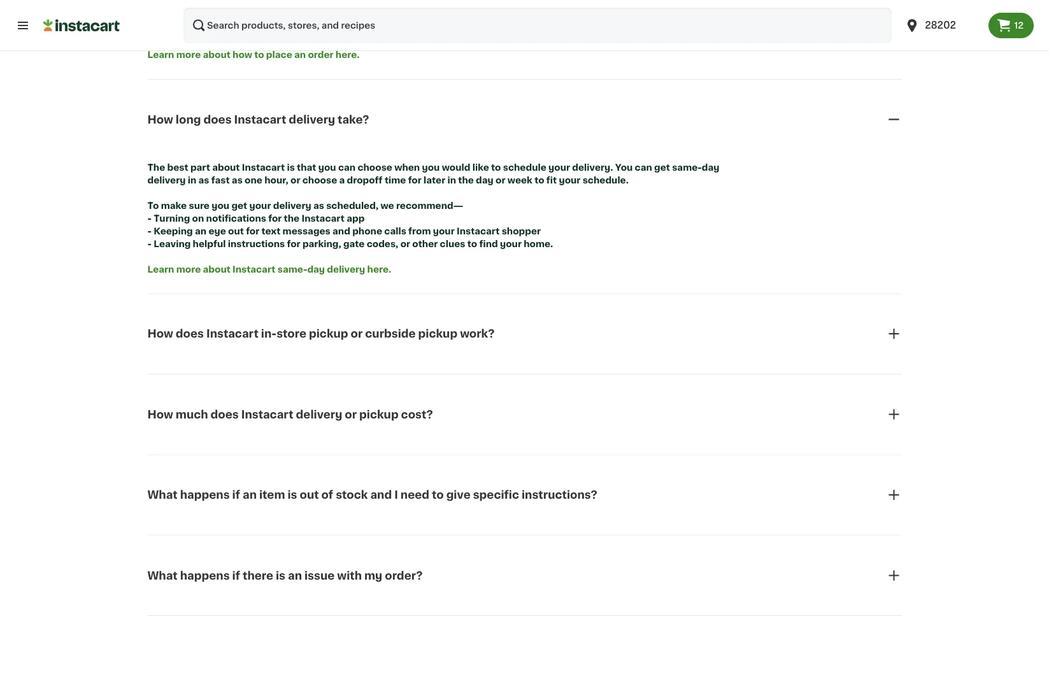 Task type: locate. For each thing, give the bounding box(es) containing it.
how for how long does instacart delivery take?
[[148, 114, 173, 125]]

0 vertical spatial same-
[[672, 163, 702, 172]]

instacart
[[234, 114, 286, 125], [242, 163, 285, 172], [302, 214, 345, 223], [457, 226, 500, 235], [233, 265, 276, 274], [206, 329, 259, 339], [241, 409, 293, 420]]

1 horizontal spatial here.
[[367, 265, 391, 274]]

get
[[654, 163, 670, 172], [232, 201, 247, 210]]

your down shopper
[[500, 239, 522, 248]]

3 - from the top
[[148, 239, 152, 248]]

out down notifications
[[228, 226, 244, 235]]

in
[[188, 175, 196, 184], [448, 175, 456, 184]]

out
[[228, 226, 244, 235], [300, 490, 319, 500]]

if for there
[[232, 570, 240, 581]]

2 what from the top
[[148, 570, 178, 581]]

delivery inside the best part about instacart is that you can choose when you would like to schedule your delivery. you can get same-day delivery in as fast as one hour, or choose a dropoff time for later in the day or week to fit your schedule.
[[148, 175, 186, 184]]

in down part
[[188, 175, 196, 184]]

0 vertical spatial -
[[148, 214, 152, 223]]

choose up 'dropoff'
[[358, 163, 392, 172]]

shopper
[[502, 226, 541, 235]]

-
[[148, 214, 152, 223], [148, 226, 152, 235], [148, 239, 152, 248]]

or inside how does instacart in-store pickup or curbside pickup work? dropdown button
[[351, 329, 363, 339]]

you
[[318, 163, 336, 172], [422, 163, 440, 172], [212, 201, 229, 210]]

1 what from the top
[[148, 490, 178, 500]]

delivery inside the to make sure you get your delivery as scheduled, we recommend— - turning on notifications for the instacart app - keeping an eye out for text messages and phone calls from your instacart shopper - leaving helpful instructions for parking, gate codes, or other clues to find your home.
[[273, 201, 311, 210]]

0 horizontal spatial you
[[212, 201, 229, 210]]

how
[[148, 114, 173, 125], [148, 329, 173, 339], [148, 409, 173, 420]]

same- right you
[[672, 163, 702, 172]]

your
[[549, 163, 570, 172], [559, 175, 581, 184], [249, 201, 271, 210], [433, 226, 455, 235], [500, 239, 522, 248]]

here. down codes,
[[367, 265, 391, 274]]

happens for there
[[180, 570, 230, 581]]

happens inside dropdown button
[[180, 570, 230, 581]]

you up notifications
[[212, 201, 229, 210]]

about down the helpful on the top
[[203, 265, 231, 274]]

cost?
[[401, 409, 433, 420]]

if left item
[[232, 490, 240, 500]]

to right how
[[254, 50, 264, 59]]

what
[[148, 490, 178, 500], [148, 570, 178, 581]]

same- inside the best part about instacart is that you can choose when you would like to schedule your delivery. you can get same-day delivery in as fast as one hour, or choose a dropoff time for later in the day or week to fit your schedule.
[[672, 163, 702, 172]]

how long does instacart delivery take?
[[148, 114, 369, 125]]

there
[[243, 570, 273, 581]]

or inside the "how much does instacart delivery or pickup cost?" dropdown button
[[345, 409, 357, 420]]

an
[[294, 50, 306, 59], [195, 226, 207, 235], [243, 490, 257, 500], [288, 570, 302, 581]]

1 vertical spatial is
[[288, 490, 297, 500]]

and
[[333, 226, 350, 235], [370, 490, 392, 500]]

here. right order
[[336, 50, 360, 59]]

is for item
[[288, 490, 297, 500]]

to left give
[[432, 490, 444, 500]]

1 horizontal spatial get
[[654, 163, 670, 172]]

about up fast
[[212, 163, 240, 172]]

if left there
[[232, 570, 240, 581]]

28202 button
[[897, 8, 989, 43], [905, 8, 981, 43]]

what inside 'dropdown button'
[[148, 490, 178, 500]]

0 vertical spatial more
[[176, 50, 201, 59]]

the inside the best part about instacart is that you can choose when you would like to schedule your delivery. you can get same-day delivery in as fast as one hour, or choose a dropoff time for later in the day or week to fit your schedule.
[[458, 175, 474, 184]]

1 more from the top
[[176, 50, 201, 59]]

1 vertical spatial and
[[370, 490, 392, 500]]

can up a
[[338, 163, 356, 172]]

1 vertical spatial happens
[[180, 570, 230, 581]]

for
[[408, 175, 422, 184], [268, 214, 282, 223], [246, 226, 259, 235], [287, 239, 301, 248]]

sure
[[189, 201, 210, 210]]

phone
[[352, 226, 382, 235]]

more
[[176, 50, 201, 59], [176, 265, 201, 274]]

0 horizontal spatial pickup
[[309, 329, 348, 339]]

1 vertical spatial more
[[176, 265, 201, 274]]

an down on on the left top
[[195, 226, 207, 235]]

as
[[198, 175, 209, 184], [232, 175, 243, 184], [313, 201, 324, 210]]

1 learn from the top
[[148, 50, 174, 59]]

that
[[297, 163, 316, 172]]

0 vertical spatial how
[[148, 114, 173, 125]]

the down would
[[458, 175, 474, 184]]

the
[[458, 175, 474, 184], [284, 214, 300, 223]]

is inside the best part about instacart is that you can choose when you would like to schedule your delivery. you can get same-day delivery in as fast as one hour, or choose a dropoff time for later in the day or week to fit your schedule.
[[287, 163, 295, 172]]

pickup left the cost?
[[359, 409, 399, 420]]

delivery
[[289, 114, 335, 125], [148, 175, 186, 184], [273, 201, 311, 210], [327, 265, 365, 274], [296, 409, 342, 420]]

- down to at the left of the page
[[148, 214, 152, 223]]

get up notifications
[[232, 201, 247, 210]]

learn more about instacart same-day delivery here. link
[[148, 265, 391, 274]]

0 vertical spatial day
[[702, 163, 720, 172]]

0 horizontal spatial the
[[284, 214, 300, 223]]

about left how
[[203, 50, 231, 59]]

out inside the to make sure you get your delivery as scheduled, we recommend— - turning on notifications for the instacart app - keeping an eye out for text messages and phone calls from your instacart shopper - leaving helpful instructions for parking, gate codes, or other clues to find your home.
[[228, 226, 244, 235]]

0 horizontal spatial as
[[198, 175, 209, 184]]

2 vertical spatial is
[[276, 570, 285, 581]]

time
[[385, 175, 406, 184]]

choose down that
[[302, 175, 337, 184]]

when
[[395, 163, 420, 172]]

learn more about how to place an order here.
[[148, 50, 360, 59]]

0 vertical spatial and
[[333, 226, 350, 235]]

learn
[[148, 50, 174, 59], [148, 265, 174, 274]]

0 vertical spatial get
[[654, 163, 670, 172]]

out inside 'dropdown button'
[[300, 490, 319, 500]]

0 vertical spatial is
[[287, 163, 295, 172]]

an left the issue
[[288, 570, 302, 581]]

about for instacart
[[203, 265, 231, 274]]

0 vertical spatial does
[[203, 114, 232, 125]]

1 horizontal spatial in
[[448, 175, 456, 184]]

parking,
[[303, 239, 341, 248]]

more down leaving
[[176, 265, 201, 274]]

more left how
[[176, 50, 201, 59]]

i
[[395, 490, 398, 500]]

0 horizontal spatial here.
[[336, 50, 360, 59]]

pickup
[[309, 329, 348, 339], [418, 329, 458, 339], [359, 409, 399, 420]]

1 vertical spatial day
[[476, 175, 494, 184]]

store
[[277, 329, 306, 339]]

1 horizontal spatial out
[[300, 490, 319, 500]]

can
[[338, 163, 356, 172], [635, 163, 652, 172]]

pickup right store
[[309, 329, 348, 339]]

leaving
[[154, 239, 191, 248]]

2 vertical spatial does
[[211, 409, 239, 420]]

0 horizontal spatial same-
[[278, 265, 307, 274]]

1 in from the left
[[188, 175, 196, 184]]

0 horizontal spatial out
[[228, 226, 244, 235]]

0 vertical spatial happens
[[180, 490, 230, 500]]

an left item
[[243, 490, 257, 500]]

1 horizontal spatial and
[[370, 490, 392, 500]]

choose
[[358, 163, 392, 172], [302, 175, 337, 184]]

specific
[[473, 490, 519, 500]]

what happens if there is an issue with my order?
[[148, 570, 423, 581]]

in down would
[[448, 175, 456, 184]]

an inside 'dropdown button'
[[243, 490, 257, 500]]

0 vertical spatial out
[[228, 226, 244, 235]]

out left of
[[300, 490, 319, 500]]

app
[[347, 214, 365, 223]]

2 in from the left
[[448, 175, 456, 184]]

about for how
[[203, 50, 231, 59]]

0 horizontal spatial get
[[232, 201, 247, 210]]

1 vertical spatial learn
[[148, 265, 174, 274]]

home.
[[524, 239, 553, 248]]

3 how from the top
[[148, 409, 173, 420]]

about
[[203, 50, 231, 59], [212, 163, 240, 172], [203, 265, 231, 274]]

give
[[446, 490, 471, 500]]

is left that
[[287, 163, 295, 172]]

2 if from the top
[[232, 570, 240, 581]]

an inside dropdown button
[[288, 570, 302, 581]]

if inside 'dropdown button'
[[232, 490, 240, 500]]

more for learn more about instacart same-day delivery here.
[[176, 265, 201, 274]]

0 horizontal spatial and
[[333, 226, 350, 235]]

helpful
[[193, 239, 226, 248]]

2 happens from the top
[[180, 570, 230, 581]]

1 vertical spatial out
[[300, 490, 319, 500]]

for up 'text'
[[268, 214, 282, 223]]

2 vertical spatial about
[[203, 265, 231, 274]]

1 how from the top
[[148, 114, 173, 125]]

text
[[262, 226, 281, 235]]

0 vertical spatial here.
[[336, 50, 360, 59]]

what for what happens if an item is out of stock and i need to give specific instructions?
[[148, 490, 178, 500]]

fast
[[211, 175, 230, 184]]

is for instacart
[[287, 163, 295, 172]]

if
[[232, 490, 240, 500], [232, 570, 240, 581]]

if inside dropdown button
[[232, 570, 240, 581]]

2 vertical spatial -
[[148, 239, 152, 248]]

Search field
[[184, 8, 892, 43]]

happens
[[180, 490, 230, 500], [180, 570, 230, 581]]

1 vertical spatial -
[[148, 226, 152, 235]]

as up the messages
[[313, 201, 324, 210]]

1 if from the top
[[232, 490, 240, 500]]

to left find
[[468, 239, 477, 248]]

2 horizontal spatial day
[[702, 163, 720, 172]]

from
[[408, 226, 431, 235]]

1 horizontal spatial pickup
[[359, 409, 399, 420]]

2 vertical spatial how
[[148, 409, 173, 420]]

1 horizontal spatial the
[[458, 175, 474, 184]]

1 vertical spatial does
[[176, 329, 204, 339]]

how for how much does instacart delivery or pickup cost?
[[148, 409, 173, 420]]

and up gate on the top
[[333, 226, 350, 235]]

2 can from the left
[[635, 163, 652, 172]]

same-
[[672, 163, 702, 172], [278, 265, 307, 274]]

take?
[[338, 114, 369, 125]]

the up the messages
[[284, 214, 300, 223]]

2 how from the top
[[148, 329, 173, 339]]

1 vertical spatial what
[[148, 570, 178, 581]]

to inside 'dropdown button'
[[432, 490, 444, 500]]

need
[[401, 490, 429, 500]]

place
[[266, 50, 292, 59]]

0 horizontal spatial in
[[188, 175, 196, 184]]

calls
[[384, 226, 406, 235]]

hour,
[[265, 175, 288, 184]]

your down the one
[[249, 201, 271, 210]]

stock
[[336, 490, 368, 500]]

does
[[203, 114, 232, 125], [176, 329, 204, 339], [211, 409, 239, 420]]

instacart logo image
[[43, 18, 120, 33]]

pickup left 'work?'
[[418, 329, 458, 339]]

- left keeping
[[148, 226, 152, 235]]

2 more from the top
[[176, 265, 201, 274]]

you right that
[[318, 163, 336, 172]]

more for learn more about how to place an order here.
[[176, 50, 201, 59]]

and left i
[[370, 490, 392, 500]]

instacart inside the best part about instacart is that you can choose when you would like to schedule your delivery. you can get same-day delivery in as fast as one hour, or choose a dropoff time for later in the day or week to fit your schedule.
[[242, 163, 285, 172]]

1 horizontal spatial choose
[[358, 163, 392, 172]]

what happens if an item is out of stock and i need to give specific instructions? button
[[148, 472, 902, 518]]

to
[[254, 50, 264, 59], [491, 163, 501, 172], [535, 175, 545, 184], [468, 239, 477, 248], [432, 490, 444, 500]]

day
[[702, 163, 720, 172], [476, 175, 494, 184], [307, 265, 325, 274]]

1 vertical spatial the
[[284, 214, 300, 223]]

0 vertical spatial learn
[[148, 50, 174, 59]]

how does instacart in-store pickup or curbside pickup work?
[[148, 329, 495, 339]]

1 vertical spatial if
[[232, 570, 240, 581]]

the inside the to make sure you get your delivery as scheduled, we recommend— - turning on notifications for the instacart app - keeping an eye out for text messages and phone calls from your instacart shopper - leaving helpful instructions for parking, gate codes, or other clues to find your home.
[[284, 214, 300, 223]]

1 vertical spatial how
[[148, 329, 173, 339]]

1 vertical spatial here.
[[367, 265, 391, 274]]

0 vertical spatial about
[[203, 50, 231, 59]]

as down part
[[198, 175, 209, 184]]

0 horizontal spatial can
[[338, 163, 356, 172]]

1 vertical spatial same-
[[278, 265, 307, 274]]

long
[[176, 114, 201, 125]]

2 vertical spatial day
[[307, 265, 325, 274]]

1 28202 button from the left
[[897, 8, 989, 43]]

get inside the best part about instacart is that you can choose when you would like to schedule your delivery. you can get same-day delivery in as fast as one hour, or choose a dropoff time for later in the day or week to fit your schedule.
[[654, 163, 670, 172]]

is inside 'dropdown button'
[[288, 490, 297, 500]]

other
[[412, 239, 438, 248]]

for down when
[[408, 175, 422, 184]]

1 horizontal spatial can
[[635, 163, 652, 172]]

messages
[[283, 226, 331, 235]]

happens inside 'dropdown button'
[[180, 490, 230, 500]]

0 vertical spatial if
[[232, 490, 240, 500]]

what inside dropdown button
[[148, 570, 178, 581]]

can right you
[[635, 163, 652, 172]]

as left the one
[[232, 175, 243, 184]]

0 horizontal spatial choose
[[302, 175, 337, 184]]

is right there
[[276, 570, 285, 581]]

1 horizontal spatial same-
[[672, 163, 702, 172]]

- left leaving
[[148, 239, 152, 248]]

1 vertical spatial about
[[212, 163, 240, 172]]

1 vertical spatial choose
[[302, 175, 337, 184]]

0 vertical spatial the
[[458, 175, 474, 184]]

None search field
[[184, 8, 892, 43]]

item
[[259, 490, 285, 500]]

2 learn from the top
[[148, 265, 174, 274]]

2 horizontal spatial as
[[313, 201, 324, 210]]

how
[[233, 50, 252, 59]]

0 vertical spatial what
[[148, 490, 178, 500]]

happens for an
[[180, 490, 230, 500]]

or
[[291, 175, 300, 184], [496, 175, 506, 184], [401, 239, 410, 248], [351, 329, 363, 339], [345, 409, 357, 420]]

you up "later"
[[422, 163, 440, 172]]

same- down parking,
[[278, 265, 307, 274]]

get right you
[[654, 163, 670, 172]]

is right item
[[288, 490, 297, 500]]

learn more about instacart same-day delivery here.
[[148, 265, 391, 274]]

1 happens from the top
[[180, 490, 230, 500]]

1 vertical spatial get
[[232, 201, 247, 210]]



Task type: vqa. For each thing, say whether or not it's contained in the screenshot.
cost?
yes



Task type: describe. For each thing, give the bounding box(es) containing it.
how much does instacart delivery or pickup cost?
[[148, 409, 433, 420]]

order
[[308, 50, 334, 59]]

as inside the to make sure you get your delivery as scheduled, we recommend— - turning on notifications for the instacart app - keeping an eye out for text messages and phone calls from your instacart shopper - leaving helpful instructions for parking, gate codes, or other clues to find your home.
[[313, 201, 324, 210]]

to inside the to make sure you get your delivery as scheduled, we recommend— - turning on notifications for the instacart app - keeping an eye out for text messages and phone calls from your instacart shopper - leaving helpful instructions for parking, gate codes, or other clues to find your home.
[[468, 239, 477, 248]]

curbside
[[365, 329, 416, 339]]

instructions?
[[522, 490, 597, 500]]

if for an
[[232, 490, 240, 500]]

does for long
[[203, 114, 232, 125]]

how does instacart in-store pickup or curbside pickup work? button
[[148, 311, 902, 357]]

recommend—
[[396, 201, 463, 210]]

2 - from the top
[[148, 226, 152, 235]]

we
[[381, 201, 394, 210]]

you
[[615, 163, 633, 172]]

for up instructions
[[246, 226, 259, 235]]

fit
[[547, 175, 557, 184]]

0 horizontal spatial day
[[307, 265, 325, 274]]

schedule
[[503, 163, 547, 172]]

dropoff
[[347, 175, 383, 184]]

your up clues
[[433, 226, 455, 235]]

issue
[[305, 570, 335, 581]]

later
[[424, 175, 445, 184]]

pickup inside the "how much does instacart delivery or pickup cost?" dropdown button
[[359, 409, 399, 420]]

2 horizontal spatial you
[[422, 163, 440, 172]]

an inside the to make sure you get your delivery as scheduled, we recommend— - turning on notifications for the instacart app - keeping an eye out for text messages and phone calls from your instacart shopper - leaving helpful instructions for parking, gate codes, or other clues to find your home.
[[195, 226, 207, 235]]

codes,
[[367, 239, 398, 248]]

scheduled,
[[326, 201, 379, 210]]

1 horizontal spatial you
[[318, 163, 336, 172]]

0 vertical spatial choose
[[358, 163, 392, 172]]

make
[[161, 201, 187, 210]]

of
[[321, 490, 333, 500]]

eye
[[209, 226, 226, 235]]

schedule.
[[583, 175, 629, 184]]

is inside dropdown button
[[276, 570, 285, 581]]

delivery.
[[572, 163, 613, 172]]

2 28202 button from the left
[[905, 8, 981, 43]]

for inside the best part about instacart is that you can choose when you would like to schedule your delivery. you can get same-day delivery in as fast as one hour, or choose a dropoff time for later in the day or week to fit your schedule.
[[408, 175, 422, 184]]

like
[[473, 163, 489, 172]]

1 - from the top
[[148, 214, 152, 223]]

my
[[364, 570, 382, 581]]

1 can from the left
[[338, 163, 356, 172]]

how much does instacart delivery or pickup cost? button
[[148, 392, 902, 437]]

12 button
[[989, 13, 1034, 38]]

to left fit
[[535, 175, 545, 184]]

instructions
[[228, 239, 285, 248]]

turning
[[154, 214, 190, 223]]

2 horizontal spatial pickup
[[418, 329, 458, 339]]

one
[[245, 175, 262, 184]]

how long does instacart delivery take? button
[[148, 97, 902, 143]]

to make sure you get your delivery as scheduled, we recommend— - turning on notifications for the instacart app - keeping an eye out for text messages and phone calls from your instacart shopper - leaving helpful instructions for parking, gate codes, or other clues to find your home.
[[148, 201, 553, 248]]

28202
[[925, 21, 956, 30]]

on
[[192, 214, 204, 223]]

gate
[[343, 239, 365, 248]]

find
[[479, 239, 498, 248]]

work?
[[460, 329, 495, 339]]

what happens if there is an issue with my order? button
[[148, 553, 902, 599]]

does for much
[[211, 409, 239, 420]]

order?
[[385, 570, 423, 581]]

or inside the to make sure you get your delivery as scheduled, we recommend— - turning on notifications for the instacart app - keeping an eye out for text messages and phone calls from your instacart shopper - leaving helpful instructions for parking, gate codes, or other clues to find your home.
[[401, 239, 410, 248]]

1 horizontal spatial day
[[476, 175, 494, 184]]

get inside the to make sure you get your delivery as scheduled, we recommend— - turning on notifications for the instacart app - keeping an eye out for text messages and phone calls from your instacart shopper - leaving helpful instructions for parking, gate codes, or other clues to find your home.
[[232, 201, 247, 210]]

best
[[167, 163, 188, 172]]

an left order
[[294, 50, 306, 59]]

in-
[[261, 329, 277, 339]]

to
[[148, 201, 159, 210]]

clues
[[440, 239, 465, 248]]

learn for learn more about how to place an order here.
[[148, 50, 174, 59]]

would
[[442, 163, 470, 172]]

how for how does instacart in-store pickup or curbside pickup work?
[[148, 329, 173, 339]]

a
[[339, 175, 345, 184]]

keeping
[[154, 226, 193, 235]]

1 horizontal spatial as
[[232, 175, 243, 184]]

your right fit
[[559, 175, 581, 184]]

notifications
[[206, 214, 266, 223]]

week
[[508, 175, 533, 184]]

about inside the best part about instacart is that you can choose when you would like to schedule your delivery. you can get same-day delivery in as fast as one hour, or choose a dropoff time for later in the day or week to fit your schedule.
[[212, 163, 240, 172]]

12
[[1014, 21, 1024, 30]]

learn more about how to place an order here. link
[[148, 50, 360, 59]]

what for what happens if there is an issue with my order?
[[148, 570, 178, 581]]

part
[[190, 163, 210, 172]]

to right like
[[491, 163, 501, 172]]

for down the messages
[[287, 239, 301, 248]]

you inside the to make sure you get your delivery as scheduled, we recommend— - turning on notifications for the instacart app - keeping an eye out for text messages and phone calls from your instacart shopper - leaving helpful instructions for parking, gate codes, or other clues to find your home.
[[212, 201, 229, 210]]

learn for learn more about instacart same-day delivery here.
[[148, 265, 174, 274]]

your up fit
[[549, 163, 570, 172]]

with
[[337, 570, 362, 581]]

the
[[148, 163, 165, 172]]

what happens if an item is out of stock and i need to give specific instructions?
[[148, 490, 597, 500]]

and inside the to make sure you get your delivery as scheduled, we recommend— - turning on notifications for the instacart app - keeping an eye out for text messages and phone calls from your instacart shopper - leaving helpful instructions for parking, gate codes, or other clues to find your home.
[[333, 226, 350, 235]]

much
[[176, 409, 208, 420]]

and inside 'dropdown button'
[[370, 490, 392, 500]]

the best part about instacart is that you can choose when you would like to schedule your delivery. you can get same-day delivery in as fast as one hour, or choose a dropoff time for later in the day or week to fit your schedule.
[[148, 163, 722, 184]]



